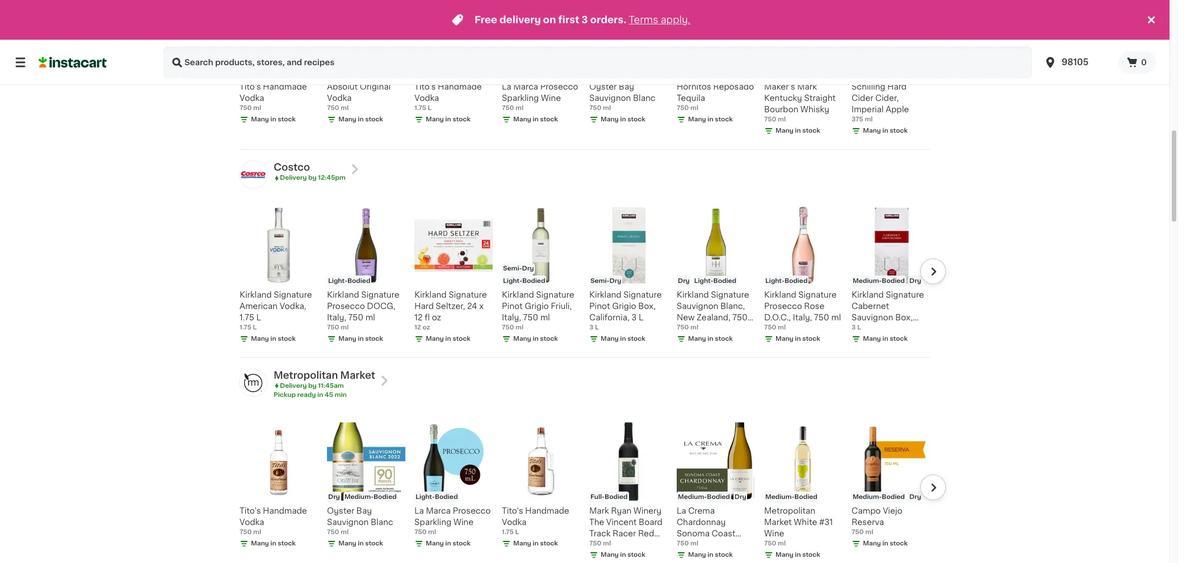Task type: locate. For each thing, give the bounding box(es) containing it.
ml
[[253, 105, 261, 112], [341, 105, 349, 112], [516, 105, 524, 112], [603, 105, 611, 112], [691, 105, 698, 112], [778, 117, 786, 123], [865, 117, 873, 123], [365, 314, 375, 322], [540, 314, 550, 322], [831, 314, 841, 322], [341, 325, 349, 331], [516, 325, 524, 331], [691, 325, 698, 331], [778, 325, 786, 331], [677, 325, 687, 333], [253, 530, 261, 536], [341, 530, 349, 536], [428, 530, 436, 536], [865, 530, 873, 536], [603, 541, 611, 547], [691, 541, 698, 547], [778, 541, 786, 547]]

1 horizontal spatial free
[[877, 70, 892, 76]]

mark up straight
[[797, 83, 817, 91]]

1 kirkland from the left
[[240, 291, 272, 299]]

2 tito's handmade vodka 750 ml from the top
[[240, 508, 307, 536]]

metropolitan inside metropolitan market white #31 wine 750 ml
[[764, 508, 815, 515]]

kirkland inside kirkland signature sauvignon blanc, new zealand, 750 ml
[[677, 291, 709, 299]]

0 horizontal spatial mark
[[589, 508, 609, 515]]

ml inside metropolitan market white #31 wine 750 ml
[[778, 541, 786, 547]]

2 delivery from the top
[[280, 383, 307, 389]]

2 pinot from the left
[[589, 303, 610, 310]]

1 horizontal spatial blanc
[[633, 94, 656, 102]]

blanc
[[633, 94, 656, 102], [371, 519, 393, 527]]

1 vertical spatial california,
[[852, 325, 892, 333]]

delivery for delivery by 11:45am
[[280, 383, 307, 389]]

6 signature from the left
[[711, 291, 749, 299]]

metropolitan down medium-bodied
[[764, 508, 815, 515]]

0 horizontal spatial hard
[[415, 303, 434, 310]]

1 vertical spatial semi-dry
[[591, 278, 621, 284]]

1 tito's handmade vodka 750 ml from the top
[[240, 83, 307, 112]]

1 horizontal spatial oz
[[432, 314, 441, 322]]

metropolitan market image
[[240, 370, 267, 397]]

pinot inside kirkland signature pinot grigio friuli, italy, 750 ml 750 ml
[[502, 303, 523, 310]]

semi-dry
[[503, 266, 534, 272], [591, 278, 621, 284]]

1 pinot from the left
[[502, 303, 523, 310]]

0 horizontal spatial oyster
[[327, 508, 354, 515]]

signature inside kirkland signature prosecco docg, italy, 750 ml 750 ml
[[361, 291, 399, 299]]

1 horizontal spatial marca
[[513, 83, 538, 91]]

semi-dry up kirkland signature pinot grigio box, california, 3 l 3 l
[[591, 278, 621, 284]]

by up pickup ready in 45 min
[[308, 383, 317, 389]]

2 horizontal spatial italy,
[[793, 314, 812, 322]]

grigio
[[525, 303, 549, 310], [612, 303, 636, 310]]

semi- for kirkland signature pinot grigio friuli, italy, 750 ml
[[503, 266, 522, 272]]

0 vertical spatial oyster bay sauvignon blanc 750 ml
[[589, 83, 656, 112]]

hard
[[888, 83, 907, 91], [415, 303, 434, 310]]

1 vertical spatial 12
[[415, 325, 421, 331]]

1 vertical spatial mark
[[589, 508, 609, 515]]

box,
[[638, 303, 656, 310], [895, 314, 913, 322]]

medium-bodied
[[765, 494, 818, 501]]

5 signature from the left
[[624, 291, 662, 299]]

light-
[[503, 70, 522, 76], [328, 278, 347, 284], [503, 278, 522, 284], [694, 278, 714, 284], [765, 278, 785, 284], [416, 494, 435, 501]]

750 inside absolut original vodka 750 ml
[[327, 105, 339, 112]]

0 vertical spatial tito's handmade vodka 1.75 l
[[415, 83, 482, 112]]

0 vertical spatial california,
[[589, 314, 630, 322]]

1 by from the top
[[308, 175, 317, 181]]

1 horizontal spatial la marca prosecco sparkling wine 750 ml
[[502, 83, 578, 112]]

new
[[677, 314, 695, 322]]

2 12 from the top
[[415, 325, 421, 331]]

california, inside kirkland signature pinot grigio box, california, 3 l 3 l
[[589, 314, 630, 322]]

tito's
[[240, 83, 261, 91], [415, 83, 436, 91], [240, 508, 261, 515], [502, 508, 523, 515]]

0 vertical spatial oyster
[[589, 83, 617, 91]]

ml inside the campo viejo reserva 750 ml
[[865, 530, 873, 536]]

750 ml
[[677, 325, 698, 331], [589, 541, 611, 547], [677, 541, 698, 547]]

1 vertical spatial dry medium-bodied
[[328, 494, 397, 501]]

2 signature from the left
[[361, 291, 399, 299]]

1 vertical spatial metropolitan
[[764, 508, 815, 515]]

signature inside kirkland signature sauvignon blanc, new zealand, 750 ml
[[711, 291, 749, 299]]

bourbon
[[764, 106, 799, 114]]

item carousel region containing kirkland signature american vodka, 1.75 l
[[224, 202, 946, 353]]

kirkland inside "kirkland signature cabernet sauvignon box, california, 3 l"
[[852, 291, 884, 299]]

kirkland for kirkland signature hard seltzer, 24 x 12 fl oz 12 oz
[[415, 291, 447, 299]]

white down sonoma
[[677, 542, 700, 550]]

2 by from the top
[[308, 383, 317, 389]]

marca
[[513, 83, 538, 91], [426, 508, 451, 515]]

0 vertical spatial 12
[[415, 314, 423, 322]]

hard up fl
[[415, 303, 434, 310]]

1.75
[[415, 105, 426, 112], [240, 314, 254, 322], [240, 325, 251, 331], [502, 530, 514, 536]]

0 horizontal spatial metropolitan
[[274, 371, 338, 380]]

by for 12:45pm
[[308, 175, 317, 181]]

instacart logo image
[[39, 56, 107, 69]]

0 horizontal spatial dry medium-bodied
[[328, 494, 397, 501]]

pinot right x
[[502, 303, 523, 310]]

0 vertical spatial semi-
[[503, 266, 522, 272]]

1 horizontal spatial dry medium-bodied
[[591, 70, 659, 76]]

item carousel region for metropolitan market
[[224, 418, 946, 564]]

crema
[[688, 508, 715, 515]]

california, inside "kirkland signature cabernet sauvignon box, california, 3 l"
[[852, 325, 892, 333]]

delivery up pickup
[[280, 383, 307, 389]]

0 vertical spatial delivery
[[280, 175, 307, 181]]

whisky
[[801, 106, 830, 114]]

pinot right "friuli,"
[[589, 303, 610, 310]]

costco image
[[240, 161, 267, 189]]

metropolitan for metropolitan market
[[274, 371, 338, 380]]

sparkling
[[502, 94, 539, 102], [415, 519, 452, 527]]

zealand,
[[697, 314, 731, 322]]

750 inside kirkland signature sauvignon blanc, new zealand, 750 ml
[[733, 314, 748, 322]]

signature inside kirkland signature hard seltzer, 24 x 12 fl oz 12 oz
[[449, 291, 487, 299]]

1 delivery from the top
[[280, 175, 307, 181]]

kirkland inside kirkland signature prosecco docg, italy, 750 ml 750 ml
[[327, 291, 359, 299]]

4 signature from the left
[[536, 291, 574, 299]]

signature inside kirkland signature american vodka, 1.75 l 1.75 l
[[274, 291, 312, 299]]

12
[[415, 314, 423, 322], [415, 325, 421, 331]]

1 horizontal spatial italy,
[[502, 314, 521, 322]]

1 italy, from the left
[[327, 314, 346, 322]]

7 signature from the left
[[798, 291, 837, 299]]

signature for kirkland signature pinot grigio box, california, 3 l
[[624, 291, 662, 299]]

l
[[428, 105, 432, 112], [256, 314, 261, 322], [639, 314, 644, 322], [253, 325, 257, 331], [595, 325, 599, 331], [857, 325, 861, 331], [901, 325, 906, 333], [515, 530, 519, 536]]

0 vertical spatial blanc
[[633, 94, 656, 102]]

market inside metropolitan market white #31 wine 750 ml
[[764, 519, 792, 527]]

3 down 'cabernet'
[[852, 325, 856, 331]]

market down medium-bodied
[[764, 519, 792, 527]]

0 horizontal spatial market
[[340, 371, 375, 380]]

oz right fl
[[432, 314, 441, 322]]

pinot for italy,
[[502, 303, 523, 310]]

None search field
[[164, 47, 1032, 78]]

0 horizontal spatial bay
[[357, 508, 372, 515]]

3 kirkland from the left
[[415, 291, 447, 299]]

ready
[[297, 392, 316, 399]]

market for metropolitan market white #31 wine 750 ml
[[764, 519, 792, 527]]

signature inside the kirkland signature prosecco rose d.o.c., italy,  750 ml 750 ml
[[798, 291, 837, 299]]

medium-
[[607, 70, 636, 76], [853, 278, 882, 284], [345, 494, 374, 501], [678, 494, 707, 501], [765, 494, 795, 501], [853, 494, 882, 501]]

free left delivery
[[475, 15, 497, 24]]

1 vertical spatial market
[[764, 519, 792, 527]]

signature for kirkland signature prosecco docg, italy, 750 ml
[[361, 291, 399, 299]]

pinot for california,
[[589, 303, 610, 310]]

oyster bay sauvignon blanc 750 ml
[[589, 83, 656, 112], [327, 508, 393, 536]]

3 right 3 l
[[894, 325, 899, 333]]

market up min
[[340, 371, 375, 380]]

0 horizontal spatial pinot
[[502, 303, 523, 310]]

1 vertical spatial box,
[[895, 314, 913, 322]]

white left #31
[[794, 519, 817, 527]]

0 horizontal spatial california,
[[589, 314, 630, 322]]

by left 12:45pm
[[308, 175, 317, 181]]

vodka inside absolut original vodka 750 ml
[[327, 94, 352, 102]]

4 kirkland from the left
[[502, 291, 534, 299]]

semi- up kirkland signature pinot grigio friuli, italy, 750 ml 750 ml on the left of page
[[503, 266, 522, 272]]

750
[[240, 105, 252, 112], [327, 105, 339, 112], [502, 105, 514, 112], [589, 105, 602, 112], [677, 105, 689, 112], [764, 117, 776, 123], [348, 314, 363, 322], [523, 314, 538, 322], [733, 314, 748, 322], [814, 314, 829, 322], [327, 325, 339, 331], [502, 325, 514, 331], [677, 325, 689, 331], [764, 325, 776, 331], [240, 530, 252, 536], [327, 530, 339, 536], [415, 530, 427, 536], [852, 530, 864, 536], [589, 541, 602, 547], [677, 541, 689, 547], [764, 541, 776, 547]]

1 horizontal spatial pinot
[[589, 303, 610, 310]]

45
[[325, 392, 333, 399]]

1 signature from the left
[[274, 291, 312, 299]]

1 vertical spatial tito's handmade vodka 750 ml
[[240, 508, 307, 536]]

x
[[479, 303, 484, 310]]

1 vertical spatial marca
[[426, 508, 451, 515]]

1 horizontal spatial market
[[764, 519, 792, 527]]

6 kirkland from the left
[[677, 291, 709, 299]]

0 horizontal spatial sparkling
[[415, 519, 452, 527]]

the
[[589, 519, 604, 527]]

0 vertical spatial marca
[[513, 83, 538, 91]]

0 horizontal spatial free
[[475, 15, 497, 24]]

bay
[[619, 83, 634, 91], [357, 508, 372, 515]]

2 kirkland from the left
[[327, 291, 359, 299]]

1 horizontal spatial oyster bay sauvignon blanc 750 ml
[[589, 83, 656, 112]]

oz
[[432, 314, 441, 322], [423, 325, 430, 331]]

grigio inside kirkland signature pinot grigio box, california, 3 l 3 l
[[612, 303, 636, 310]]

1 horizontal spatial white
[[794, 519, 817, 527]]

medium-bodied dry for costco
[[853, 278, 921, 284]]

columbia
[[613, 542, 652, 550]]

box, inside kirkland signature pinot grigio box, california, 3 l 3 l
[[638, 303, 656, 310]]

0 horizontal spatial italy,
[[327, 314, 346, 322]]

kirkland for kirkland signature pinot grigio box, california, 3 l 3 l
[[589, 291, 622, 299]]

italy, inside the kirkland signature prosecco rose d.o.c., italy,  750 ml 750 ml
[[793, 314, 812, 322]]

1 vertical spatial bay
[[357, 508, 372, 515]]

0 horizontal spatial oz
[[423, 325, 430, 331]]

7 kirkland from the left
[[764, 291, 796, 299]]

0 horizontal spatial white
[[677, 542, 700, 550]]

ml inside schilling hard cider cider, imperial apple 375 ml
[[865, 117, 873, 123]]

0 horizontal spatial semi-dry
[[503, 266, 534, 272]]

8 kirkland from the left
[[852, 291, 884, 299]]

dry medium-bodied
[[591, 70, 659, 76], [328, 494, 397, 501]]

0 vertical spatial la marca prosecco sparkling wine 750 ml
[[502, 83, 578, 112]]

kirkland inside the kirkland signature prosecco rose d.o.c., italy,  750 ml 750 ml
[[764, 291, 796, 299]]

1 vertical spatial la marca prosecco sparkling wine 750 ml
[[415, 508, 491, 536]]

1 vertical spatial by
[[308, 383, 317, 389]]

0 horizontal spatial la marca prosecco sparkling wine 750 ml
[[415, 508, 491, 536]]

1 horizontal spatial metropolitan
[[764, 508, 815, 515]]

box, for grigio
[[638, 303, 656, 310]]

0 vertical spatial semi-dry
[[503, 266, 534, 272]]

1 horizontal spatial oyster
[[589, 83, 617, 91]]

8 signature from the left
[[886, 291, 924, 299]]

signature inside kirkland signature pinot grigio box, california, 3 l 3 l
[[624, 291, 662, 299]]

stock
[[278, 117, 296, 123], [365, 117, 383, 123], [453, 117, 471, 123], [540, 117, 558, 123], [628, 117, 646, 123], [715, 117, 733, 123], [803, 128, 820, 134], [890, 128, 908, 134], [278, 336, 296, 342], [365, 336, 383, 342], [453, 336, 471, 342], [540, 336, 558, 342], [628, 336, 646, 342], [715, 336, 733, 342], [803, 336, 820, 342], [890, 336, 908, 342], [278, 541, 296, 547], [365, 541, 383, 547], [453, 541, 471, 547], [540, 541, 558, 547], [890, 541, 908, 547], [628, 552, 646, 559], [715, 552, 733, 559], [803, 552, 820, 559]]

red
[[638, 530, 654, 538]]

1 horizontal spatial hard
[[888, 83, 907, 91]]

imperial
[[852, 106, 884, 114]]

0 vertical spatial box,
[[638, 303, 656, 310]]

in
[[270, 117, 276, 123], [358, 117, 364, 123], [445, 117, 451, 123], [533, 117, 539, 123], [620, 117, 626, 123], [708, 117, 714, 123], [795, 128, 801, 134], [883, 128, 888, 134], [270, 336, 276, 342], [358, 336, 364, 342], [445, 336, 451, 342], [533, 336, 539, 342], [620, 336, 626, 342], [708, 336, 714, 342], [795, 336, 801, 342], [883, 336, 888, 342], [317, 392, 323, 399], [270, 541, 276, 547], [358, 541, 364, 547], [445, 541, 451, 547], [533, 541, 539, 547], [883, 541, 888, 547], [620, 552, 626, 559], [708, 552, 714, 559], [795, 552, 801, 559]]

semi- up kirkland signature pinot grigio box, california, 3 l 3 l
[[591, 278, 610, 284]]

1 vertical spatial oyster bay sauvignon blanc 750 ml
[[327, 508, 393, 536]]

full-
[[591, 494, 605, 501]]

italy, inside kirkland signature pinot grigio friuli, italy, 750 ml 750 ml
[[502, 314, 521, 322]]

1 vertical spatial semi-
[[591, 278, 610, 284]]

0 horizontal spatial semi-
[[503, 266, 522, 272]]

2 vertical spatial item carousel region
[[224, 418, 946, 564]]

0 horizontal spatial grigio
[[525, 303, 549, 310]]

item carousel region for costco
[[224, 202, 946, 353]]

1 vertical spatial item carousel region
[[224, 202, 946, 353]]

1 grigio from the left
[[525, 303, 549, 310]]

2 italy, from the left
[[502, 314, 521, 322]]

1 vertical spatial free
[[877, 70, 892, 76]]

0 vertical spatial market
[[340, 371, 375, 380]]

ml inside maker's mark kentucky straight bourbon whisky 750 ml
[[778, 117, 786, 123]]

0 vertical spatial free
[[475, 15, 497, 24]]

1 horizontal spatial bay
[[619, 83, 634, 91]]

vincent
[[606, 519, 637, 527]]

rose
[[804, 303, 825, 310]]

1 horizontal spatial grigio
[[612, 303, 636, 310]]

tito's handmade vodka 750 ml
[[240, 83, 307, 112], [240, 508, 307, 536]]

signature for kirkland signature pinot grigio friuli, italy, 750 ml
[[536, 291, 574, 299]]

box, inside "kirkland signature cabernet sauvignon box, california, 3 l"
[[895, 314, 913, 322]]

0 vertical spatial by
[[308, 175, 317, 181]]

0 horizontal spatial blanc
[[371, 519, 393, 527]]

by for 11:45am
[[308, 383, 317, 389]]

3 inside limited time offer region
[[582, 15, 588, 24]]

0 vertical spatial sparkling
[[502, 94, 539, 102]]

handmade
[[263, 83, 307, 91], [438, 83, 482, 91], [263, 508, 307, 515], [525, 508, 569, 515]]

la
[[502, 83, 511, 91], [415, 508, 424, 515], [677, 508, 686, 515]]

prosecco inside kirkland signature prosecco docg, italy, 750 ml 750 ml
[[327, 303, 365, 310]]

0 vertical spatial hard
[[888, 83, 907, 91]]

italy,
[[327, 314, 346, 322], [502, 314, 521, 322], [793, 314, 812, 322]]

1 horizontal spatial mark
[[797, 83, 817, 91]]

0 vertical spatial metropolitan
[[274, 371, 338, 380]]

kirkland signature sauvignon blanc, new zealand, 750 ml
[[677, 291, 749, 333]]

750 ml for metropolitan market
[[677, 541, 698, 547]]

medium-bodied dry up the viejo
[[853, 494, 921, 501]]

3 signature from the left
[[449, 291, 487, 299]]

white inside la crema chardonnay sonoma coast white wine
[[677, 542, 700, 550]]

3 right the first
[[582, 15, 588, 24]]

1 vertical spatial oyster
[[327, 508, 354, 515]]

0 horizontal spatial box,
[[638, 303, 656, 310]]

semi-dry for kirkland signature pinot grigio box, california, 3 l
[[591, 278, 621, 284]]

2 grigio from the left
[[612, 303, 636, 310]]

mark
[[797, 83, 817, 91], [589, 508, 609, 515]]

oz down fl
[[423, 325, 430, 331]]

tito's handmade vodka 750 ml for sauvignon
[[240, 508, 307, 536]]

grigio inside kirkland signature pinot grigio friuli, italy, 750 ml 750 ml
[[525, 303, 549, 310]]

semi- for kirkland signature pinot grigio box, california, 3 l
[[591, 278, 610, 284]]

semi-
[[503, 266, 522, 272], [591, 278, 610, 284]]

pinot
[[502, 303, 523, 310], [589, 303, 610, 310]]

free inside limited time offer region
[[475, 15, 497, 24]]

delivery by 11:45am
[[280, 383, 344, 389]]

0 vertical spatial bay
[[619, 83, 634, 91]]

98105 button
[[1037, 47, 1119, 78]]

750 ml down new
[[677, 325, 698, 331]]

kirkland inside kirkland signature pinot grigio box, california, 3 l 3 l
[[589, 291, 622, 299]]

0 vertical spatial mark
[[797, 83, 817, 91]]

1 horizontal spatial semi-dry
[[591, 278, 621, 284]]

signature for kirkland signature hard seltzer, 24 x 12 fl oz
[[449, 291, 487, 299]]

kirkland
[[240, 291, 272, 299], [327, 291, 359, 299], [415, 291, 447, 299], [502, 291, 534, 299], [589, 291, 622, 299], [677, 291, 709, 299], [764, 291, 796, 299], [852, 291, 884, 299]]

1 vertical spatial tito's handmade vodka 1.75 l
[[502, 508, 569, 536]]

delivery
[[280, 175, 307, 181], [280, 383, 307, 389]]

0
[[1141, 58, 1147, 66]]

1 horizontal spatial semi-
[[591, 278, 610, 284]]

3 italy, from the left
[[793, 314, 812, 322]]

tito's handmade vodka 1.75 l
[[415, 83, 482, 112], [502, 508, 569, 536]]

delivery down the costco
[[280, 175, 307, 181]]

metropolitan for metropolitan market white #31 wine 750 ml
[[764, 508, 815, 515]]

vodka
[[240, 94, 264, 102], [327, 94, 352, 102], [415, 94, 439, 102], [240, 519, 264, 527], [502, 519, 527, 527]]

2 horizontal spatial la
[[677, 508, 686, 515]]

maker's
[[764, 83, 795, 91]]

campo
[[852, 508, 881, 515]]

hard inside kirkland signature hard seltzer, 24 x 12 fl oz 12 oz
[[415, 303, 434, 310]]

kirkland inside kirkland signature hard seltzer, 24 x 12 fl oz 12 oz
[[415, 291, 447, 299]]

semi-dry up kirkland signature pinot grigio friuli, italy, 750 ml 750 ml on the left of page
[[503, 266, 534, 272]]

ml inside hornitos reposado tequila 750 ml
[[691, 105, 698, 112]]

hard up the 'cider,'
[[888, 83, 907, 91]]

kirkland inside kirkland signature pinot grigio friuli, italy, 750 ml 750 ml
[[502, 291, 534, 299]]

1 vertical spatial delivery
[[280, 383, 307, 389]]

5 kirkland from the left
[[589, 291, 622, 299]]

medium-bodied dry up 'cabernet'
[[853, 278, 921, 284]]

1 horizontal spatial california,
[[852, 325, 892, 333]]

item carousel region
[[240, 0, 946, 145], [224, 202, 946, 353], [224, 418, 946, 564]]

0 vertical spatial tito's handmade vodka 750 ml
[[240, 83, 307, 112]]

pinot inside kirkland signature pinot grigio box, california, 3 l 3 l
[[589, 303, 610, 310]]

terms
[[629, 15, 658, 24]]

by
[[308, 175, 317, 181], [308, 383, 317, 389]]

metropolitan up delivery by 11:45am
[[274, 371, 338, 380]]

mark up the "the"
[[589, 508, 609, 515]]

many
[[251, 117, 269, 123], [338, 117, 356, 123], [426, 117, 444, 123], [513, 117, 531, 123], [601, 117, 619, 123], [688, 117, 706, 123], [776, 128, 794, 134], [863, 128, 881, 134], [251, 336, 269, 342], [338, 336, 356, 342], [426, 336, 444, 342], [513, 336, 531, 342], [601, 336, 619, 342], [688, 336, 706, 342], [776, 336, 794, 342], [863, 336, 881, 342], [251, 541, 269, 547], [338, 541, 356, 547], [426, 541, 444, 547], [513, 541, 531, 547], [863, 541, 881, 547], [601, 552, 619, 559], [688, 552, 706, 559], [776, 552, 794, 559]]

750 ml down sonoma
[[677, 541, 698, 547]]

1 vertical spatial hard
[[415, 303, 434, 310]]

1 vertical spatial blanc
[[371, 519, 393, 527]]

tito's handmade vodka 750 ml for vodka
[[240, 83, 307, 112]]

market
[[340, 371, 375, 380], [764, 519, 792, 527]]

white inside metropolitan market white #31 wine 750 ml
[[794, 519, 817, 527]]

1 vertical spatial white
[[677, 542, 700, 550]]

free up schilling
[[877, 70, 892, 76]]

kirkland inside kirkland signature american vodka, 1.75 l 1.75 l
[[240, 291, 272, 299]]

signature inside kirkland signature pinot grigio friuli, italy, 750 ml 750 ml
[[536, 291, 574, 299]]

medium-bodied dry
[[853, 278, 921, 284], [678, 494, 746, 501], [853, 494, 921, 501]]

0 vertical spatial white
[[794, 519, 817, 527]]

11:45am
[[318, 383, 344, 389]]

wine inside metropolitan market white #31 wine 750 ml
[[764, 530, 784, 538]]

california,
[[589, 314, 630, 322], [852, 325, 892, 333]]



Task type: vqa. For each thing, say whether or not it's contained in the screenshot.
the bottom the 12
yes



Task type: describe. For each thing, give the bounding box(es) containing it.
kirkland signature prosecco docg, italy, 750 ml 750 ml
[[327, 291, 399, 331]]

3 left new
[[632, 314, 637, 322]]

mark inside maker's mark kentucky straight bourbon whisky 750 ml
[[797, 83, 817, 91]]

metropolitan market
[[274, 371, 375, 380]]

maker's mark kentucky straight bourbon whisky 750 ml
[[764, 83, 836, 123]]

375
[[852, 117, 863, 123]]

absolut original vodka 750 ml
[[327, 83, 391, 112]]

kirkland signature hard seltzer, 24 x 12 fl oz 12 oz
[[415, 291, 487, 331]]

sonoma
[[677, 530, 710, 538]]

winery
[[634, 508, 662, 515]]

california, for sauvignon
[[852, 325, 892, 333]]

750 inside maker's mark kentucky straight bourbon whisky 750 ml
[[764, 117, 776, 123]]

750 inside metropolitan market white #31 wine 750 ml
[[764, 541, 776, 547]]

kirkland for kirkland signature cabernet sauvignon box, california, 3 l
[[852, 291, 884, 299]]

tequila
[[677, 94, 705, 102]]

kirkland for kirkland signature american vodka, 1.75 l 1.75 l
[[240, 291, 272, 299]]

Search field
[[164, 47, 1032, 78]]

0 button
[[1119, 51, 1156, 74]]

0 vertical spatial oz
[[432, 314, 441, 322]]

reposado
[[713, 83, 754, 91]]

on
[[543, 15, 556, 24]]

kirkland signature prosecco rose d.o.c., italy,  750 ml 750 ml
[[764, 291, 841, 331]]

reserva
[[852, 519, 884, 527]]

full-bodied
[[591, 494, 628, 501]]

sauvignon inside kirkland signature sauvignon blanc, new zealand, 750 ml
[[677, 303, 719, 310]]

pickup ready in 45 min
[[274, 392, 347, 399]]

0 horizontal spatial tito's handmade vodka 1.75 l
[[415, 83, 482, 112]]

kentucky
[[764, 94, 802, 102]]

dry light-bodied
[[678, 278, 737, 284]]

apply.
[[661, 15, 691, 24]]

la crema chardonnay sonoma coast white wine
[[677, 508, 736, 550]]

l inside "kirkland signature cabernet sauvignon box, california, 3 l"
[[901, 325, 906, 333]]

mark ryan winery the vincent board track racer red wine, columbia valley
[[589, 508, 663, 561]]

kirkland for kirkland signature prosecco docg, italy, 750 ml 750 ml
[[327, 291, 359, 299]]

kirkland for kirkland signature prosecco rose d.o.c., italy,  750 ml 750 ml
[[764, 291, 796, 299]]

market for metropolitan market
[[340, 371, 375, 380]]

hornitos
[[677, 83, 711, 91]]

prosecco inside the kirkland signature prosecco rose d.o.c., italy,  750 ml 750 ml
[[764, 303, 802, 310]]

750 inside hornitos reposado tequila 750 ml
[[677, 105, 689, 112]]

wine,
[[589, 542, 611, 550]]

american
[[240, 303, 278, 310]]

free delivery on first 3 orders. terms apply.
[[475, 15, 691, 24]]

schilling
[[852, 83, 885, 91]]

vodka,
[[280, 303, 306, 310]]

signature for kirkland signature american vodka, 1.75 l
[[274, 291, 312, 299]]

limited time offer region
[[0, 0, 1145, 40]]

fl
[[425, 314, 430, 322]]

hornitos reposado tequila 750 ml
[[677, 83, 754, 112]]

delivery for delivery by 12:45pm
[[280, 175, 307, 181]]

1 horizontal spatial tito's handmade vodka 1.75 l
[[502, 508, 569, 536]]

1 vertical spatial oz
[[423, 325, 430, 331]]

racer
[[613, 530, 636, 538]]

metropolitan market white #31 wine 750 ml
[[764, 508, 833, 547]]

cider,
[[876, 94, 899, 102]]

italy, for kirkland signature pinot grigio friuli, italy, 750 ml
[[502, 314, 521, 322]]

d.o.c.,
[[764, 314, 791, 322]]

signature for kirkland signature prosecco rose d.o.c., italy,  750 ml
[[798, 291, 837, 299]]

la inside la crema chardonnay sonoma coast white wine
[[677, 508, 686, 515]]

free inside item carousel region
[[877, 70, 892, 76]]

0 vertical spatial dry medium-bodied
[[591, 70, 659, 76]]

3 l
[[852, 325, 861, 331]]

ml inside absolut original vodka 750 ml
[[341, 105, 349, 112]]

wine inside la crema chardonnay sonoma coast white wine
[[702, 542, 722, 550]]

grigio for 750
[[525, 303, 549, 310]]

california, for grigio
[[589, 314, 630, 322]]

schilling hard cider cider, imperial apple 375 ml
[[852, 83, 909, 123]]

0 vertical spatial item carousel region
[[240, 0, 946, 145]]

delivery by 12:45pm
[[280, 175, 346, 181]]

cabernet
[[852, 303, 889, 310]]

3 right kirkland signature pinot grigio friuli, italy, 750 ml 750 ml on the left of page
[[589, 325, 594, 331]]

semi-dry for kirkland signature pinot grigio friuli, italy, 750 ml
[[503, 266, 534, 272]]

valley
[[589, 553, 613, 561]]

#31
[[819, 519, 833, 527]]

hard inside schilling hard cider cider, imperial apple 375 ml
[[888, 83, 907, 91]]

pickup
[[274, 392, 296, 399]]

italy, for kirkland signature prosecco rose d.o.c., italy,  750 ml
[[793, 314, 812, 322]]

apple
[[886, 106, 909, 114]]

costco
[[274, 163, 310, 172]]

gluten-
[[853, 70, 877, 76]]

medium-bodied dry up crema
[[678, 494, 746, 501]]

12:45pm
[[318, 175, 346, 181]]

kirkland signature cabernet sauvignon box, california, 3 l
[[852, 291, 924, 333]]

kirkland for kirkland signature sauvignon blanc, new zealand, 750 ml
[[677, 291, 709, 299]]

750 ml down track
[[589, 541, 611, 547]]

board
[[639, 519, 663, 527]]

24
[[467, 303, 477, 310]]

track
[[589, 530, 611, 538]]

750 ml for costco
[[677, 325, 698, 331]]

absolut
[[327, 83, 358, 91]]

1 horizontal spatial sparkling
[[502, 94, 539, 102]]

chardonnay
[[677, 519, 726, 527]]

kirkland for kirkland signature pinot grigio friuli, italy, 750 ml 750 ml
[[502, 291, 534, 299]]

terms apply. link
[[629, 15, 691, 24]]

1 horizontal spatial la
[[502, 83, 511, 91]]

original
[[360, 83, 391, 91]]

750 inside the campo viejo reserva 750 ml
[[852, 530, 864, 536]]

0 horizontal spatial marca
[[426, 508, 451, 515]]

0 horizontal spatial la
[[415, 508, 424, 515]]

gluten-free
[[853, 70, 892, 76]]

98105 button
[[1044, 47, 1112, 78]]

0 horizontal spatial oyster bay sauvignon blanc 750 ml
[[327, 508, 393, 536]]

viejo
[[883, 508, 903, 515]]

campo viejo reserva 750 ml
[[852, 508, 903, 536]]

mark inside mark ryan winery the vincent board track racer red wine, columbia valley
[[589, 508, 609, 515]]

seltzer,
[[436, 303, 465, 310]]

grigio for 3
[[612, 303, 636, 310]]

friuli,
[[551, 303, 572, 310]]

sauvignon inside "kirkland signature cabernet sauvignon box, california, 3 l"
[[852, 314, 893, 322]]

coast
[[712, 530, 736, 538]]

98105
[[1062, 58, 1089, 66]]

1 vertical spatial sparkling
[[415, 519, 452, 527]]

min
[[335, 392, 347, 399]]

ml inside kirkland signature sauvignon blanc, new zealand, 750 ml
[[677, 325, 687, 333]]

docg,
[[367, 303, 396, 310]]

signature inside "kirkland signature cabernet sauvignon box, california, 3 l"
[[886, 291, 924, 299]]

blanc,
[[721, 303, 745, 310]]

straight
[[804, 94, 836, 102]]

kirkland signature pinot grigio box, california, 3 l 3 l
[[589, 291, 662, 331]]

orders.
[[590, 15, 627, 24]]

cider
[[852, 94, 873, 102]]

delivery
[[500, 15, 541, 24]]

medium-bodied dry for metropolitan market
[[853, 494, 921, 501]]

3 inside "kirkland signature cabernet sauvignon box, california, 3 l"
[[894, 325, 899, 333]]

ryan
[[611, 508, 632, 515]]

1 12 from the top
[[415, 314, 423, 322]]

kirkland signature american vodka, 1.75 l 1.75 l
[[240, 291, 312, 331]]

box, for sauvignon
[[895, 314, 913, 322]]

first
[[558, 15, 579, 24]]

kirkland signature pinot grigio friuli, italy, 750 ml 750 ml
[[502, 291, 574, 331]]

italy, inside kirkland signature prosecco docg, italy, 750 ml 750 ml
[[327, 314, 346, 322]]



